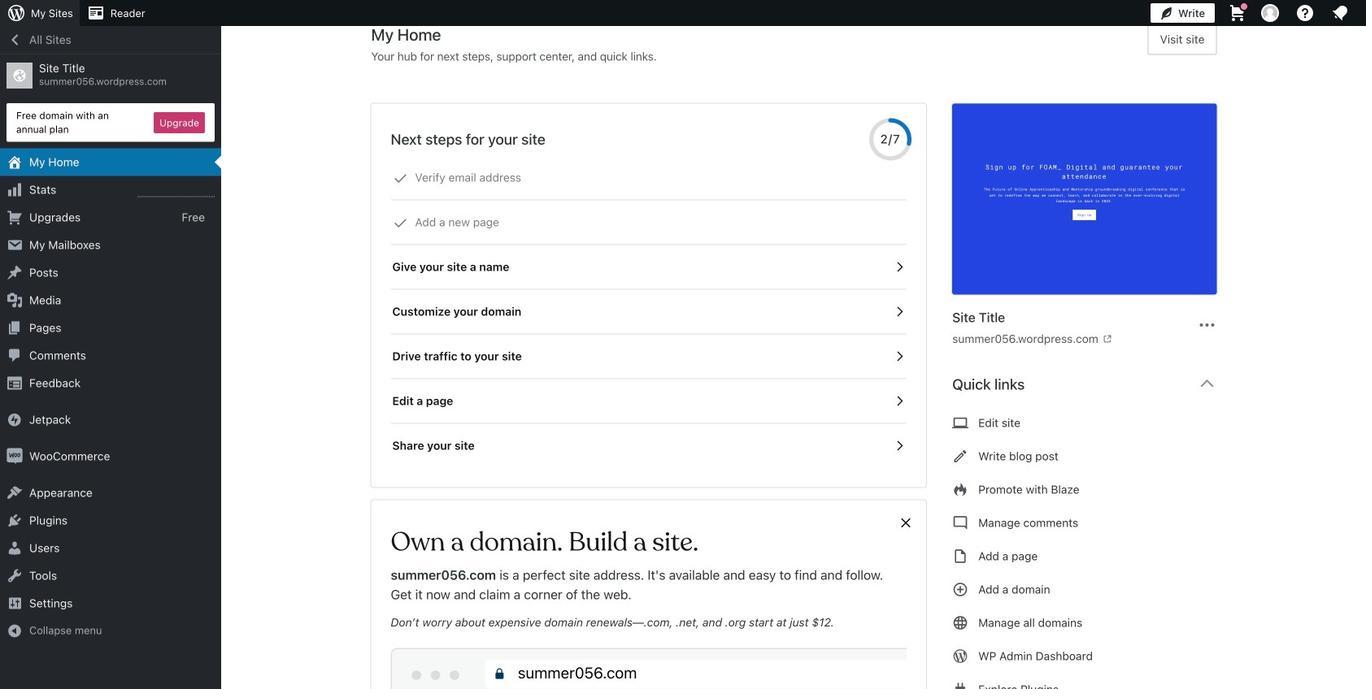 Task type: describe. For each thing, give the bounding box(es) containing it.
edit image
[[952, 447, 969, 466]]

1 img image from the top
[[7, 412, 23, 428]]

my profile image
[[1261, 4, 1279, 22]]

launchpad checklist element
[[391, 156, 907, 468]]

task complete image
[[393, 216, 408, 231]]

laptop image
[[952, 414, 969, 433]]

3 task enabled image from the top
[[892, 394, 907, 409]]

2 list item from the top
[[1359, 159, 1366, 235]]

insert_drive_file image
[[952, 547, 969, 566]]

2 task enabled image from the top
[[892, 439, 907, 453]]

3 list item from the top
[[1359, 235, 1366, 296]]



Task type: vqa. For each thing, say whether or not it's contained in the screenshot.
closed icon
no



Task type: locate. For each thing, give the bounding box(es) containing it.
1 task enabled image from the top
[[892, 349, 907, 364]]

img image
[[7, 412, 23, 428], [7, 449, 23, 465]]

0 vertical spatial task enabled image
[[892, 260, 907, 274]]

2 img image from the top
[[7, 449, 23, 465]]

mode_comment image
[[952, 514, 969, 533]]

1 vertical spatial task enabled image
[[892, 305, 907, 319]]

1 vertical spatial task enabled image
[[892, 439, 907, 453]]

2 task enabled image from the top
[[892, 305, 907, 319]]

1 list item from the top
[[1359, 83, 1366, 159]]

manage your notifications image
[[1330, 3, 1350, 23]]

1 task enabled image from the top
[[892, 260, 907, 274]]

task enabled image
[[892, 260, 907, 274], [892, 305, 907, 319], [892, 394, 907, 409]]

more options for site site title image
[[1197, 316, 1217, 335]]

progress bar
[[869, 118, 912, 161]]

my shopping cart image
[[1228, 3, 1248, 23]]

task enabled image
[[892, 349, 907, 364], [892, 439, 907, 453]]

2 vertical spatial task enabled image
[[892, 394, 907, 409]]

dismiss domain name promotion image
[[899, 514, 913, 533]]

help image
[[1295, 3, 1315, 23]]

highest hourly views 0 image
[[137, 187, 215, 197]]

0 vertical spatial img image
[[7, 412, 23, 428]]

list item
[[1359, 83, 1366, 159], [1359, 159, 1366, 235], [1359, 235, 1366, 296]]

main content
[[371, 24, 1230, 690]]

1 vertical spatial img image
[[7, 449, 23, 465]]

0 vertical spatial task enabled image
[[892, 349, 907, 364]]



